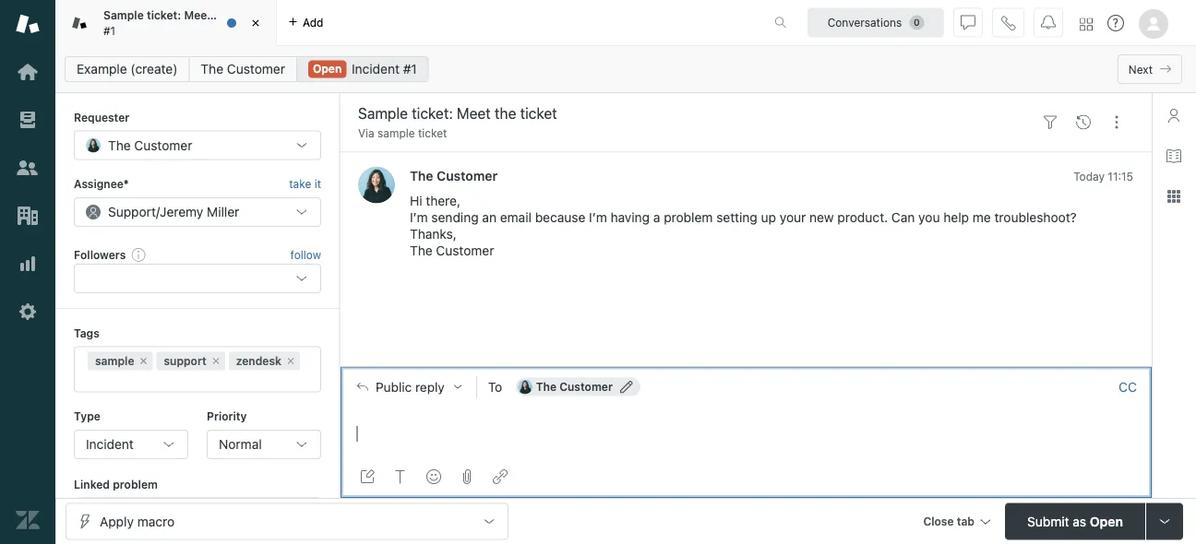 Task type: locate. For each thing, give the bounding box(es) containing it.
product.
[[838, 210, 888, 225]]

setting
[[716, 210, 758, 225]]

0 horizontal spatial remove image
[[138, 356, 149, 367]]

customer down close icon
[[227, 61, 285, 77]]

Today 11:15 text field
[[1074, 170, 1133, 183]]

1 vertical spatial incident
[[86, 437, 134, 452]]

sample ticket: meet the ticket #1
[[103, 9, 266, 37]]

#1
[[103, 24, 115, 37], [403, 61, 417, 77]]

0 vertical spatial ticket
[[235, 9, 266, 22]]

conversations button
[[808, 8, 944, 37]]

the down thanks,
[[410, 243, 433, 258]]

requester
[[74, 111, 130, 124]]

there,
[[426, 193, 461, 209]]

cc
[[1119, 379, 1137, 394]]

2 remove image from the left
[[210, 356, 221, 367]]

follow
[[290, 248, 321, 261]]

customer left edit user image
[[560, 381, 613, 393]]

admin image
[[16, 300, 40, 324]]

1 horizontal spatial sample
[[378, 127, 415, 140]]

support
[[164, 355, 207, 368]]

incident for incident #1
[[352, 61, 400, 77]]

i'm down hi
[[410, 210, 428, 225]]

the inside hi there, i'm sending an email because i'm having a problem setting up your new product. can you help me troubleshoot? thanks, the customer
[[410, 243, 433, 258]]

0 horizontal spatial open
[[313, 62, 342, 75]]

the customer link inside the secondary element
[[189, 56, 297, 82]]

customer inside requester element
[[134, 137, 192, 153]]

customer@example.com image
[[518, 380, 532, 394]]

0 horizontal spatial the customer link
[[189, 56, 297, 82]]

support / jeremy miller
[[108, 204, 239, 219]]

the customer link
[[189, 56, 297, 82], [410, 168, 498, 183]]

0 horizontal spatial i'm
[[410, 210, 428, 225]]

the down requester
[[108, 137, 131, 153]]

0 vertical spatial problem
[[664, 210, 713, 225]]

close tab button
[[915, 503, 998, 543]]

0 vertical spatial sample
[[378, 127, 415, 140]]

ticket right via
[[418, 127, 447, 140]]

remove image for zendesk
[[285, 356, 296, 367]]

1 horizontal spatial the customer link
[[410, 168, 498, 183]]

zendesk support image
[[16, 12, 40, 36]]

1 horizontal spatial open
[[1090, 514, 1123, 529]]

next
[[1129, 63, 1153, 76]]

views image
[[16, 108, 40, 132]]

2 horizontal spatial remove image
[[285, 356, 296, 367]]

example (create) button
[[65, 56, 190, 82]]

the customer down close icon
[[201, 61, 285, 77]]

sample down the tags
[[95, 355, 134, 368]]

help
[[944, 210, 969, 225]]

0 vertical spatial #1
[[103, 24, 115, 37]]

today 11:15
[[1074, 170, 1133, 183]]

0 horizontal spatial sample
[[95, 355, 134, 368]]

remove image for sample
[[138, 356, 149, 367]]

public
[[376, 379, 412, 394]]

3 remove image from the left
[[285, 356, 296, 367]]

submit
[[1027, 514, 1069, 529]]

hi
[[410, 193, 422, 209]]

0 vertical spatial incident
[[352, 61, 400, 77]]

open right the as
[[1090, 514, 1123, 529]]

can
[[892, 210, 915, 225]]

miller
[[207, 204, 239, 219]]

i'm left having
[[589, 210, 607, 225]]

incident #1
[[352, 61, 417, 77]]

remove image right zendesk
[[285, 356, 296, 367]]

1 horizontal spatial i'm
[[589, 210, 607, 225]]

1 vertical spatial #1
[[403, 61, 417, 77]]

take it
[[289, 178, 321, 191]]

meet
[[184, 9, 211, 22]]

followers element
[[74, 264, 321, 294]]

1 vertical spatial ticket
[[418, 127, 447, 140]]

as
[[1073, 514, 1086, 529]]

problem right a
[[664, 210, 713, 225]]

type
[[74, 410, 101, 423]]

zendesk products image
[[1080, 18, 1093, 31]]

0 vertical spatial the customer link
[[189, 56, 297, 82]]

0 horizontal spatial ticket
[[235, 9, 266, 22]]

take it button
[[289, 175, 321, 194]]

#1 inside sample ticket: meet the ticket #1
[[103, 24, 115, 37]]

hi there, i'm sending an email because i'm having a problem setting up your new product. can you help me troubleshoot? thanks, the customer
[[410, 193, 1077, 258]]

tab
[[957, 515, 975, 528]]

take
[[289, 178, 311, 191]]

zendesk
[[236, 355, 282, 368]]

apps image
[[1167, 189, 1181, 204]]

displays possible ticket submission types image
[[1157, 515, 1172, 529]]

#1 down sample
[[103, 24, 115, 37]]

remove image
[[138, 356, 149, 367], [210, 356, 221, 367], [285, 356, 296, 367]]

tabs tab list
[[55, 0, 755, 46]]

ticket
[[235, 9, 266, 22], [418, 127, 447, 140]]

sample right via
[[378, 127, 415, 140]]

apply macro
[[100, 514, 175, 529]]

problem
[[664, 210, 713, 225], [113, 478, 158, 491]]

the customer link up there,
[[410, 168, 498, 183]]

1 vertical spatial sample
[[95, 355, 134, 368]]

ticket right the
[[235, 9, 266, 22]]

the customer down requester
[[108, 137, 192, 153]]

format text image
[[393, 470, 408, 485]]

priority
[[207, 410, 247, 423]]

jeremy
[[160, 204, 203, 219]]

an
[[482, 210, 497, 225]]

support
[[108, 204, 156, 219]]

tab
[[55, 0, 277, 46]]

0 horizontal spatial #1
[[103, 24, 115, 37]]

incident inside popup button
[[86, 437, 134, 452]]

ticket:
[[147, 9, 181, 22]]

remove image left the support
[[138, 356, 149, 367]]

1 vertical spatial the customer link
[[410, 168, 498, 183]]

submit as open
[[1027, 514, 1123, 529]]

1 horizontal spatial incident
[[352, 61, 400, 77]]

draft mode image
[[360, 470, 375, 485]]

reporting image
[[16, 252, 40, 276]]

the customer inside requester element
[[108, 137, 192, 153]]

close image
[[246, 14, 265, 32]]

ticket actions image
[[1109, 115, 1124, 130]]

remove image right the support
[[210, 356, 221, 367]]

#1 down tabs 'tab list' at the top
[[403, 61, 417, 77]]

get help image
[[1108, 15, 1124, 31]]

cc button
[[1119, 379, 1137, 395]]

2 i'm from the left
[[589, 210, 607, 225]]

1 horizontal spatial ticket
[[418, 127, 447, 140]]

Public reply composer text field
[[349, 406, 1144, 445]]

1 horizontal spatial remove image
[[210, 356, 221, 367]]

open
[[313, 62, 342, 75], [1090, 514, 1123, 529]]

incident
[[352, 61, 400, 77], [86, 437, 134, 452]]

0 vertical spatial open
[[313, 62, 342, 75]]

the right customer@example.com image
[[536, 381, 557, 393]]

the customer link down close icon
[[189, 56, 297, 82]]

the
[[201, 61, 223, 77], [108, 137, 131, 153], [410, 168, 433, 183], [410, 243, 433, 258], [536, 381, 557, 393]]

public reply button
[[341, 368, 476, 406]]

customer up the / at the top left of page
[[134, 137, 192, 153]]

0 horizontal spatial problem
[[113, 478, 158, 491]]

the down sample ticket: meet the ticket #1
[[201, 61, 223, 77]]

main element
[[0, 0, 55, 545]]

customer
[[227, 61, 285, 77], [134, 137, 192, 153], [437, 168, 498, 183], [436, 243, 494, 258], [560, 381, 613, 393]]

open down add
[[313, 62, 342, 75]]

the
[[214, 9, 232, 22]]

the inside requester element
[[108, 137, 131, 153]]

assignee*
[[74, 178, 129, 191]]

0 horizontal spatial incident
[[86, 437, 134, 452]]

incident inside the secondary element
[[352, 61, 400, 77]]

having
[[611, 210, 650, 225]]

problem inside hi there, i'm sending an email because i'm having a problem setting up your new product. can you help me troubleshoot? thanks, the customer
[[664, 210, 713, 225]]

the customer
[[201, 61, 285, 77], [108, 137, 192, 153], [410, 168, 498, 183], [536, 381, 613, 393]]

(create)
[[131, 61, 178, 77]]

today
[[1074, 170, 1105, 183]]

1 horizontal spatial problem
[[664, 210, 713, 225]]

customer down sending
[[436, 243, 494, 258]]

sample
[[378, 127, 415, 140], [95, 355, 134, 368]]

incident button
[[74, 430, 188, 460]]

email
[[500, 210, 532, 225]]

filter image
[[1043, 115, 1058, 130]]

incident down type
[[86, 437, 134, 452]]

1 horizontal spatial #1
[[403, 61, 417, 77]]

problem up 'apply macro'
[[113, 478, 158, 491]]

incident down tabs 'tab list' at the top
[[352, 61, 400, 77]]

example (create)
[[77, 61, 178, 77]]

next button
[[1118, 54, 1182, 84]]

tab containing sample ticket: meet the ticket
[[55, 0, 277, 46]]

1 remove image from the left
[[138, 356, 149, 367]]

i'm
[[410, 210, 428, 225], [589, 210, 607, 225]]

normal
[[219, 437, 262, 452]]



Task type: describe. For each thing, give the bounding box(es) containing it.
normal button
[[207, 430, 321, 460]]

zendesk image
[[16, 509, 40, 533]]

assignee* element
[[74, 197, 321, 227]]

1 i'm from the left
[[410, 210, 428, 225]]

it
[[314, 178, 321, 191]]

info on adding followers image
[[131, 247, 146, 262]]

tags
[[74, 327, 99, 340]]

close tab
[[923, 515, 975, 528]]

knowledge image
[[1167, 149, 1181, 163]]

linked
[[74, 478, 110, 491]]

edit user image
[[620, 381, 633, 393]]

up
[[761, 210, 776, 225]]

customer inside hi there, i'm sending an email because i'm having a problem setting up your new product. can you help me troubleshoot? thanks, the customer
[[436, 243, 494, 258]]

customer up there,
[[437, 168, 498, 183]]

get started image
[[16, 60, 40, 84]]

customers image
[[16, 156, 40, 180]]

the up hi
[[410, 168, 433, 183]]

follow button
[[290, 246, 321, 263]]

secondary element
[[55, 51, 1196, 88]]

me
[[973, 210, 991, 225]]

#1 inside the secondary element
[[403, 61, 417, 77]]

Subject field
[[354, 102, 1030, 125]]

add attachment image
[[460, 470, 474, 485]]

sample
[[103, 9, 144, 22]]

add link (cmd k) image
[[493, 470, 508, 485]]

your
[[780, 210, 806, 225]]

1 vertical spatial problem
[[113, 478, 158, 491]]

linked problem
[[74, 478, 158, 491]]

avatar image
[[358, 167, 395, 203]]

open inside the secondary element
[[313, 62, 342, 75]]

insert emojis image
[[426, 470, 441, 485]]

new
[[810, 210, 834, 225]]

macro
[[137, 514, 175, 529]]

notifications image
[[1041, 15, 1056, 30]]

1 vertical spatial open
[[1090, 514, 1123, 529]]

sending
[[431, 210, 479, 225]]

the customer up there,
[[410, 168, 498, 183]]

11:15
[[1108, 170, 1133, 183]]

to
[[488, 379, 502, 394]]

via sample ticket
[[358, 127, 447, 140]]

example
[[77, 61, 127, 77]]

thanks,
[[410, 227, 457, 242]]

apply
[[100, 514, 134, 529]]

because
[[535, 210, 585, 225]]

a
[[653, 210, 660, 225]]

ticket inside sample ticket: meet the ticket #1
[[235, 9, 266, 22]]

remove image for support
[[210, 356, 221, 367]]

via
[[358, 127, 374, 140]]

the customer right customer@example.com image
[[536, 381, 613, 393]]

requester element
[[74, 131, 321, 160]]

customer inside the secondary element
[[227, 61, 285, 77]]

organizations image
[[16, 204, 40, 228]]

the customer inside the secondary element
[[201, 61, 285, 77]]

public reply
[[376, 379, 445, 394]]

close
[[923, 515, 954, 528]]

followers
[[74, 248, 126, 261]]

incident for incident
[[86, 437, 134, 452]]

add
[[303, 16, 323, 29]]

hide composer image
[[738, 359, 753, 374]]

customer context image
[[1167, 108, 1181, 123]]

button displays agent's chat status as invisible. image
[[961, 15, 976, 30]]

you
[[919, 210, 940, 225]]

troubleshoot?
[[994, 210, 1077, 225]]

conversations
[[828, 16, 902, 29]]

/
[[156, 204, 160, 219]]

add button
[[277, 0, 335, 45]]

events image
[[1076, 115, 1091, 130]]

reply
[[415, 379, 445, 394]]



Task type: vqa. For each thing, say whether or not it's contained in the screenshot.
Open
yes



